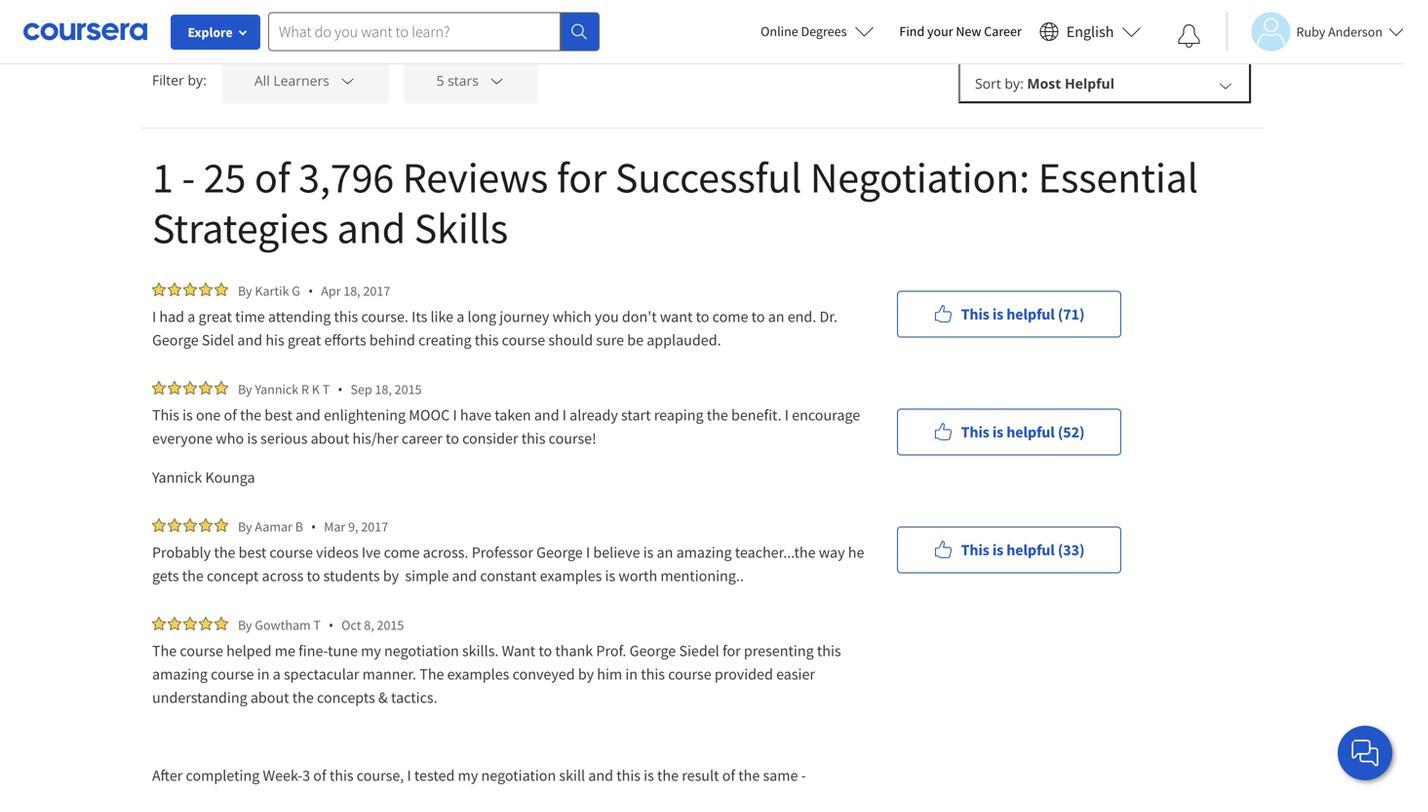 Task type: vqa. For each thing, say whether or not it's contained in the screenshot.
Google in the Google Cloud Fundamentals: Core Infrastructure
no



Task type: describe. For each thing, give the bounding box(es) containing it.
is left (71)
[[992, 305, 1003, 324]]

course!
[[549, 429, 596, 449]]

anderson
[[1328, 23, 1383, 40]]

best inside probably the best course videos ive come across. professor george i believe is an amazing teacher...the way he gets the concept across to students by  simple and constant examples is worth mentioning..
[[239, 543, 266, 563]]

i inside i had a great time attending this course. its like a long journey which you don't want to come to an end. dr. george sidel and his great efforts behind creating this course should sure be applauded.
[[152, 307, 156, 327]]

your
[[927, 22, 953, 40]]

of right 3
[[313, 766, 326, 786]]

the left same
[[738, 766, 760, 786]]

george inside probably the best course videos ive come across. professor george i believe is an amazing teacher...the way he gets the concept across to students by  simple and constant examples is worth mentioning..
[[536, 543, 583, 563]]

t inside by yannick r k t • sep 18, 2015
[[322, 381, 330, 398]]

3,796
[[299, 150, 394, 204]]

find your new career link
[[890, 20, 1031, 44]]

18, inside by yannick r k t • sep 18, 2015
[[375, 381, 392, 398]]

who
[[216, 429, 244, 449]]

english button
[[1031, 0, 1149, 63]]

helpful
[[1065, 74, 1114, 93]]

the up concept
[[214, 543, 235, 563]]

time
[[235, 307, 265, 327]]

mar
[[324, 518, 345, 536]]

all
[[254, 71, 270, 90]]

r
[[301, 381, 309, 398]]

0 horizontal spatial a
[[187, 307, 195, 327]]

prof.
[[596, 642, 626, 661]]

of inside this is one of the best and enlightening mooc i have taken and i already start reaping the benefit. i encourage everyone who is serious about his/her career to consider this course!
[[224, 406, 237, 425]]

be
[[627, 331, 644, 350]]

course,
[[357, 766, 404, 786]]

after completing week-3 of this course, i tested my negotiation skill and this is the result of the same -
[[152, 766, 806, 786]]

start
[[621, 406, 651, 425]]

kounga
[[205, 468, 255, 488]]

completing
[[186, 766, 260, 786]]

to inside the course helped me fine-tune my negotiation skills. want to thank prof. george siedel for presenting this amazing course in a spectacular manner. the examples conveyed by him in this course provided easier understanding about the concepts & tactics.
[[539, 642, 552, 661]]

efforts
[[324, 331, 366, 350]]

this right skill at bottom left
[[616, 766, 641, 786]]

the up who
[[240, 406, 261, 425]]

of right result
[[722, 766, 735, 786]]

yannick kounga
[[152, 468, 258, 488]]

and down r
[[296, 406, 321, 425]]

i left tested
[[407, 766, 411, 786]]

1 horizontal spatial chevron down image
[[1217, 76, 1234, 94]]

which
[[552, 307, 592, 327]]

course.
[[361, 307, 408, 327]]

skills.
[[462, 642, 499, 661]]

fine-
[[298, 642, 328, 661]]

provided
[[715, 665, 773, 684]]

this is helpful (71)
[[961, 305, 1085, 324]]

sort by: most helpful
[[975, 74, 1114, 93]]

show notifications image
[[1177, 24, 1201, 48]]

b
[[295, 518, 303, 536]]

want
[[660, 307, 693, 327]]

examples inside the course helped me fine-tune my negotiation skills. want to thank prof. george siedel for presenting this amazing course in a spectacular manner. the examples conveyed by him in this course provided easier understanding about the concepts & tactics.
[[447, 665, 509, 684]]

this is helpful (52)
[[961, 423, 1085, 442]]

course up understanding
[[180, 642, 223, 661]]

2015 inside by gowtham t • oct 8, 2015
[[377, 617, 404, 634]]

ive
[[362, 543, 381, 563]]

3
[[302, 766, 310, 786]]

1 vertical spatial -
[[801, 766, 806, 786]]

(52)
[[1058, 423, 1085, 442]]

find
[[899, 22, 925, 40]]

come inside i had a great time attending this course. its like a long journey which you don't want to come to an end. dr. george sidel and his great efforts behind creating this course should sure be applauded.
[[712, 307, 748, 327]]

by inside the course helped me fine-tune my negotiation skills. want to thank prof. george siedel for presenting this amazing course in a spectacular manner. the examples conveyed by him in this course provided easier understanding about the concepts & tactics.
[[578, 665, 594, 684]]

an inside probably the best course videos ive come across. professor george i believe is an amazing teacher...the way he gets the concept across to students by  simple and constant examples is worth mentioning..
[[657, 543, 673, 563]]

k
[[312, 381, 320, 398]]

tested
[[414, 766, 455, 786]]

you
[[595, 307, 619, 327]]

like
[[430, 307, 453, 327]]

i up course!
[[562, 406, 566, 425]]

by inside probably the best course videos ive come across. professor george i believe is an amazing teacher...the way he gets the concept across to students by  simple and constant examples is worth mentioning..
[[383, 567, 399, 586]]

(71)
[[1058, 305, 1085, 324]]

find your new career
[[899, 22, 1022, 40]]

oct
[[341, 617, 361, 634]]

1 in from the left
[[257, 665, 270, 684]]

this is helpful (33)
[[961, 541, 1085, 560]]

5 stars button
[[404, 57, 538, 103]]

is inside button
[[992, 423, 1003, 442]]

should
[[548, 331, 593, 350]]

my inside the course helped me fine-tune my negotiation skills. want to thank prof. george siedel for presenting this amazing course in a spectacular manner. the examples conveyed by him in this course provided easier understanding about the concepts & tactics.
[[361, 642, 381, 661]]

after
[[152, 766, 183, 786]]

the right reaping
[[707, 406, 728, 425]]

i right benefit.
[[785, 406, 789, 425]]

successful
[[615, 150, 802, 204]]

chat with us image
[[1349, 738, 1381, 769]]

his/her
[[352, 429, 398, 449]]

is left (33)
[[992, 541, 1003, 560]]

sort
[[975, 74, 1001, 93]]

skills
[[414, 201, 508, 255]]

same
[[763, 766, 798, 786]]

across
[[262, 567, 304, 586]]

mooc
[[409, 406, 450, 425]]

him
[[597, 665, 622, 684]]

this is helpful (52) button
[[897, 409, 1121, 456]]

serious
[[261, 429, 308, 449]]

career
[[402, 429, 443, 449]]

chevron down image
[[488, 72, 506, 89]]

attending
[[268, 307, 331, 327]]

an inside i had a great time attending this course. its like a long journey which you don't want to come to an end. dr. george sidel and his great efforts behind creating this course should sure be applauded.
[[768, 307, 784, 327]]

degrees
[[801, 22, 847, 40]]

the down probably
[[182, 567, 204, 586]]

by: for sort
[[1005, 74, 1024, 93]]

2017 for this
[[363, 282, 390, 300]]

by gowtham t • oct 8, 2015
[[238, 616, 404, 635]]

course down helped at bottom left
[[211, 665, 254, 684]]

his
[[266, 331, 284, 350]]

amazing inside probably the best course videos ive come across. professor george i believe is an amazing teacher...the way he gets the concept across to students by  simple and constant examples is worth mentioning..
[[676, 543, 732, 563]]

he
[[848, 543, 864, 563]]

helped
[[226, 642, 272, 661]]

constant
[[480, 567, 537, 586]]

&
[[378, 688, 388, 708]]

to right the want
[[696, 307, 709, 327]]

stars
[[448, 71, 479, 90]]

by yannick r k t • sep 18, 2015
[[238, 380, 422, 399]]

this for this is helpful (52)
[[961, 423, 989, 442]]

new
[[956, 22, 981, 40]]

everyone
[[152, 429, 213, 449]]

tactics.
[[391, 688, 437, 708]]

course inside probably the best course videos ive come across. professor george i believe is an amazing teacher...the way he gets the concept across to students by  simple and constant examples is worth mentioning..
[[270, 543, 313, 563]]

this for this is helpful (71)
[[961, 305, 989, 324]]

had
[[159, 307, 184, 327]]

learners
[[273, 71, 329, 90]]

t inside by gowtham t • oct 8, 2015
[[313, 617, 321, 634]]

18, inside "by kartik g • apr 18, 2017"
[[343, 282, 360, 300]]

and inside 1 - 25 of 3,796 reviews for successful negotiation: essential strategies and skills
[[337, 201, 406, 255]]

siedel
[[679, 642, 719, 661]]

gowtham
[[255, 617, 311, 634]]

i had a great time attending this course. its like a long journey which you don't want to come to an end. dr. george sidel and his great efforts behind creating this course should sure be applauded.
[[152, 307, 841, 350]]

by for this is helpful (71)
[[238, 282, 252, 300]]

this is helpful (71) button
[[897, 291, 1121, 338]]

worth
[[619, 567, 657, 586]]

is left result
[[644, 766, 654, 786]]

manner.
[[362, 665, 416, 684]]

have
[[460, 406, 491, 425]]

thank
[[555, 642, 593, 661]]

concept
[[207, 567, 259, 586]]

way
[[819, 543, 845, 563]]

for inside 1 - 25 of 3,796 reviews for successful negotiation: essential strategies and skills
[[557, 150, 607, 204]]

the left result
[[657, 766, 679, 786]]

skill
[[559, 766, 585, 786]]

by for this is helpful (33)
[[238, 518, 252, 536]]

of inside 1 - 25 of 3,796 reviews for successful negotiation: essential strategies and skills
[[254, 150, 290, 204]]

easier
[[776, 665, 815, 684]]



Task type: locate. For each thing, give the bounding box(es) containing it.
2017
[[363, 282, 390, 300], [361, 518, 388, 536]]

0 vertical spatial negotiation
[[384, 642, 459, 661]]

this down long
[[475, 331, 499, 350]]

1 vertical spatial yannick
[[152, 468, 202, 488]]

and right skill at bottom left
[[588, 766, 613, 786]]

concepts
[[317, 688, 375, 708]]

examples
[[540, 567, 602, 586], [447, 665, 509, 684]]

1 vertical spatial george
[[536, 543, 583, 563]]

come inside probably the best course videos ive come across. professor george i believe is an amazing teacher...the way he gets the concept across to students by  simple and constant examples is worth mentioning..
[[384, 543, 420, 563]]

career
[[984, 22, 1022, 40]]

• for by kartik g • apr 18, 2017
[[308, 282, 313, 300]]

yannick
[[255, 381, 299, 398], [152, 468, 202, 488]]

strategies
[[152, 201, 329, 255]]

1 horizontal spatial amazing
[[676, 543, 732, 563]]

1 vertical spatial examples
[[447, 665, 509, 684]]

sep
[[351, 381, 372, 398]]

0 vertical spatial the
[[152, 642, 177, 661]]

my right tested
[[458, 766, 478, 786]]

by up helped at bottom left
[[238, 617, 252, 634]]

0 vertical spatial for
[[557, 150, 607, 204]]

0 horizontal spatial about
[[250, 688, 289, 708]]

by for this is helpful (52)
[[238, 381, 252, 398]]

great up sidel
[[198, 307, 232, 327]]

this left (71)
[[961, 305, 989, 324]]

2017 right the 9,
[[361, 518, 388, 536]]

this left (33)
[[961, 541, 989, 560]]

come up applauded.
[[712, 307, 748, 327]]

helpful inside button
[[1006, 423, 1055, 442]]

• right b
[[311, 518, 316, 536]]

and down the time
[[237, 331, 262, 350]]

t right k
[[322, 381, 330, 398]]

by:
[[188, 71, 207, 89], [1005, 74, 1024, 93]]

a right the like
[[457, 307, 464, 327]]

0 horizontal spatial by:
[[188, 71, 207, 89]]

helpful left (33)
[[1006, 541, 1055, 560]]

george up constant
[[536, 543, 583, 563]]

- inside 1 - 25 of 3,796 reviews for successful negotiation: essential strategies and skills
[[182, 150, 195, 204]]

is left (52)
[[992, 423, 1003, 442]]

result
[[682, 766, 719, 786]]

by kartik g • apr 18, 2017
[[238, 282, 390, 300]]

0 vertical spatial 2015
[[395, 381, 422, 398]]

by inside by yannick r k t • sep 18, 2015
[[238, 381, 252, 398]]

1 horizontal spatial my
[[458, 766, 478, 786]]

• left sep
[[338, 380, 343, 399]]

by inside by aamar b • mar 9, 2017
[[238, 518, 252, 536]]

is left one
[[182, 406, 193, 425]]

1 horizontal spatial yannick
[[255, 381, 299, 398]]

1 vertical spatial 2015
[[377, 617, 404, 634]]

1 vertical spatial about
[[250, 688, 289, 708]]

to up conveyed
[[539, 642, 552, 661]]

sure
[[596, 331, 624, 350]]

to right the "across"
[[307, 567, 320, 586]]

t up fine-
[[313, 617, 321, 634]]

1 horizontal spatial 18,
[[375, 381, 392, 398]]

0 horizontal spatial george
[[152, 331, 199, 350]]

course down "siedel"
[[668, 665, 711, 684]]

this right 3
[[329, 766, 354, 786]]

explore button
[[171, 15, 260, 50]]

about inside the course helped me fine-tune my negotiation skills. want to thank prof. george siedel for presenting this amazing course in a spectacular manner. the examples conveyed by him in this course provided easier understanding about the concepts & tactics.
[[250, 688, 289, 708]]

filter
[[152, 71, 184, 89]]

5 stars
[[436, 71, 479, 90]]

- right same
[[801, 766, 806, 786]]

1 vertical spatial t
[[313, 617, 321, 634]]

0 vertical spatial yannick
[[255, 381, 299, 398]]

great
[[198, 307, 232, 327], [288, 331, 321, 350]]

0 vertical spatial about
[[311, 429, 349, 449]]

reaping
[[654, 406, 704, 425]]

1 horizontal spatial -
[[801, 766, 806, 786]]

negotiation inside the course helped me fine-tune my negotiation skills. want to thank prof. george siedel for presenting this amazing course in a spectacular manner. the examples conveyed by him in this course provided easier understanding about the concepts & tactics.
[[384, 642, 459, 661]]

me
[[275, 642, 295, 661]]

filter by:
[[152, 71, 207, 89]]

and right taken
[[534, 406, 559, 425]]

about down enlightening
[[311, 429, 349, 449]]

all learners button
[[222, 57, 389, 103]]

its
[[412, 307, 427, 327]]

is up worth
[[643, 543, 654, 563]]

a right had
[[187, 307, 195, 327]]

this inside this is one of the best and enlightening mooc i have taken and i already start reaping the benefit. i encourage everyone who is serious about his/her career to consider this course!
[[152, 406, 179, 425]]

teacher...the
[[735, 543, 816, 563]]

1 vertical spatial best
[[239, 543, 266, 563]]

spectacular
[[284, 665, 359, 684]]

is down believe
[[605, 567, 615, 586]]

this right him
[[641, 665, 665, 684]]

by: right the filter
[[188, 71, 207, 89]]

amazing up mentioning..
[[676, 543, 732, 563]]

2 by from the top
[[238, 381, 252, 398]]

What do you want to learn? text field
[[268, 12, 561, 51]]

helpful
[[1006, 305, 1055, 324], [1006, 423, 1055, 442], [1006, 541, 1055, 560]]

enlightening
[[324, 406, 406, 425]]

a inside the course helped me fine-tune my negotiation skills. want to thank prof. george siedel for presenting this amazing course in a spectacular manner. the examples conveyed by him in this course provided easier understanding about the concepts & tactics.
[[273, 665, 281, 684]]

i left had
[[152, 307, 156, 327]]

about inside this is one of the best and enlightening mooc i have taken and i already start reaping the benefit. i encourage everyone who is serious about his/her career to consider this course!
[[311, 429, 349, 449]]

to left "end."
[[751, 307, 765, 327]]

0 horizontal spatial come
[[384, 543, 420, 563]]

1 horizontal spatial for
[[722, 642, 741, 661]]

0 horizontal spatial for
[[557, 150, 607, 204]]

filled star image
[[152, 283, 166, 296], [168, 283, 181, 296], [199, 283, 213, 296], [152, 381, 166, 395], [168, 381, 181, 395], [152, 519, 166, 532], [152, 617, 166, 631], [168, 617, 181, 631], [183, 617, 197, 631], [215, 617, 228, 631]]

by left aamar
[[238, 518, 252, 536]]

4 by from the top
[[238, 617, 252, 634]]

this right presenting at the right bottom
[[817, 642, 841, 661]]

• left oct
[[329, 616, 334, 635]]

0 horizontal spatial in
[[257, 665, 270, 684]]

0 horizontal spatial the
[[152, 642, 177, 661]]

come right ive on the bottom left of the page
[[384, 543, 420, 563]]

1 vertical spatial my
[[458, 766, 478, 786]]

about down me
[[250, 688, 289, 708]]

1 horizontal spatial about
[[311, 429, 349, 449]]

0 horizontal spatial negotiation
[[384, 642, 459, 661]]

apr
[[321, 282, 341, 300]]

2017 for come
[[361, 518, 388, 536]]

0 vertical spatial my
[[361, 642, 381, 661]]

0 vertical spatial 2017
[[363, 282, 390, 300]]

conveyed
[[512, 665, 575, 684]]

don't
[[622, 307, 657, 327]]

george inside the course helped me fine-tune my negotiation skills. want to thank prof. george siedel for presenting this amazing course in a spectacular manner. the examples conveyed by him in this course provided easier understanding about the concepts & tactics.
[[629, 642, 676, 661]]

2017 up course.
[[363, 282, 390, 300]]

gets
[[152, 567, 179, 586]]

helpful for (33)
[[1006, 541, 1055, 560]]

negotiation left skill at bottom left
[[481, 766, 556, 786]]

1 horizontal spatial examples
[[540, 567, 602, 586]]

t
[[322, 381, 330, 398], [313, 617, 321, 634]]

this for this is helpful (33)
[[961, 541, 989, 560]]

this inside this is one of the best and enlightening mooc i have taken and i already start reaping the benefit. i encourage everyone who is serious about his/her career to consider this course!
[[521, 429, 545, 449]]

0 horizontal spatial by
[[383, 567, 399, 586]]

come
[[712, 307, 748, 327], [384, 543, 420, 563]]

and inside probably the best course videos ive come across. professor george i believe is an amazing teacher...the way he gets the concept across to students by  simple and constant examples is worth mentioning..
[[452, 567, 477, 586]]

online degrees
[[761, 22, 847, 40]]

for inside the course helped me fine-tune my negotiation skills. want to thank prof. george siedel for presenting this amazing course in a spectacular manner. the examples conveyed by him in this course provided easier understanding about the concepts & tactics.
[[722, 642, 741, 661]]

tune
[[328, 642, 358, 661]]

this is one of the best and enlightening mooc i have taken and i already start reaping the benefit. i encourage everyone who is serious about his/her career to consider this course!
[[152, 406, 863, 449]]

g
[[292, 282, 300, 300]]

2 horizontal spatial george
[[629, 642, 676, 661]]

by: for filter
[[188, 71, 207, 89]]

0 vertical spatial best
[[265, 406, 292, 425]]

george inside i had a great time attending this course. its like a long journey which you don't want to come to an end. dr. george sidel and his great efforts behind creating this course should sure be applauded.
[[152, 331, 199, 350]]

to inside this is one of the best and enlightening mooc i have taken and i already start reaping the benefit. i encourage everyone who is serious about his/her career to consider this course!
[[446, 429, 459, 449]]

by up who
[[238, 381, 252, 398]]

5
[[436, 71, 444, 90]]

examples down believe
[[540, 567, 602, 586]]

3 by from the top
[[238, 518, 252, 536]]

this inside button
[[961, 423, 989, 442]]

course up the "across"
[[270, 543, 313, 563]]

ruby anderson button
[[1226, 12, 1404, 51]]

1 vertical spatial an
[[657, 543, 673, 563]]

2 horizontal spatial a
[[457, 307, 464, 327]]

0 vertical spatial helpful
[[1006, 305, 1055, 324]]

1 vertical spatial for
[[722, 642, 741, 661]]

this down taken
[[521, 429, 545, 449]]

an left "end."
[[768, 307, 784, 327]]

examples down skills.
[[447, 665, 509, 684]]

helpful left (71)
[[1006, 305, 1055, 324]]

this
[[334, 307, 358, 327], [475, 331, 499, 350], [521, 429, 545, 449], [817, 642, 841, 661], [641, 665, 665, 684], [329, 766, 354, 786], [616, 766, 641, 786]]

george right prof.
[[629, 642, 676, 661]]

amazing inside the course helped me fine-tune my negotiation skills. want to thank prof. george siedel for presenting this amazing course in a spectacular manner. the examples conveyed by him in this course provided easier understanding about the concepts & tactics.
[[152, 665, 208, 684]]

in
[[257, 665, 270, 684], [625, 665, 638, 684]]

1 horizontal spatial a
[[273, 665, 281, 684]]

consider
[[462, 429, 518, 449]]

None search field
[[268, 12, 600, 51]]

1 horizontal spatial by
[[578, 665, 594, 684]]

0 horizontal spatial amazing
[[152, 665, 208, 684]]

helpful for (52)
[[1006, 423, 1055, 442]]

of right one
[[224, 406, 237, 425]]

1 horizontal spatial t
[[322, 381, 330, 398]]

filled star image
[[183, 283, 197, 296], [215, 283, 228, 296], [183, 381, 197, 395], [199, 381, 213, 395], [215, 381, 228, 395], [168, 519, 181, 532], [183, 519, 197, 532], [199, 519, 213, 532], [215, 519, 228, 532], [199, 617, 213, 631]]

18, right sep
[[375, 381, 392, 398]]

1 vertical spatial 2017
[[361, 518, 388, 536]]

• for by gowtham t • oct 8, 2015
[[329, 616, 334, 635]]

by: right sort
[[1005, 74, 1024, 93]]

explore
[[188, 23, 233, 41]]

0 vertical spatial great
[[198, 307, 232, 327]]

helpful for (71)
[[1006, 305, 1055, 324]]

to right career
[[446, 429, 459, 449]]

applauded.
[[647, 331, 721, 350]]

by inside "by kartik g • apr 18, 2017"
[[238, 282, 252, 300]]

1 - 25 of 3,796 reviews for successful negotiation: essential strategies and skills
[[152, 150, 1198, 255]]

this up everyone
[[152, 406, 179, 425]]

1 vertical spatial great
[[288, 331, 321, 350]]

1 vertical spatial amazing
[[152, 665, 208, 684]]

25
[[204, 150, 246, 204]]

2 helpful from the top
[[1006, 423, 1055, 442]]

2015 right the 8,
[[377, 617, 404, 634]]

negotiation up manner.
[[384, 642, 459, 661]]

my down the 8,
[[361, 642, 381, 661]]

18, right apr
[[343, 282, 360, 300]]

week-
[[263, 766, 302, 786]]

2 vertical spatial george
[[629, 642, 676, 661]]

the up the "tactics."
[[420, 665, 444, 684]]

best inside this is one of the best and enlightening mooc i have taken and i already start reaping the benefit. i encourage everyone who is serious about his/her career to consider this course!
[[265, 406, 292, 425]]

kartik
[[255, 282, 289, 300]]

the down spectacular
[[292, 688, 314, 708]]

students
[[323, 567, 380, 586]]

chevron down image
[[339, 72, 356, 89], [1217, 76, 1234, 94]]

in down helped at bottom left
[[257, 665, 270, 684]]

course inside i had a great time attending this course. its like a long journey which you don't want to come to an end. dr. george sidel and his great efforts behind creating this course should sure be applauded.
[[502, 331, 545, 350]]

0 vertical spatial by
[[383, 567, 399, 586]]

1 horizontal spatial great
[[288, 331, 321, 350]]

•
[[308, 282, 313, 300], [338, 380, 343, 399], [311, 518, 316, 536], [329, 616, 334, 635]]

an
[[768, 307, 784, 327], [657, 543, 673, 563]]

amazing up understanding
[[152, 665, 208, 684]]

2 vertical spatial helpful
[[1006, 541, 1055, 560]]

1 vertical spatial come
[[384, 543, 420, 563]]

yannick left r
[[255, 381, 299, 398]]

0 vertical spatial come
[[712, 307, 748, 327]]

coursera image
[[23, 16, 147, 47]]

3 helpful from the top
[[1006, 541, 1055, 560]]

1 vertical spatial negotiation
[[481, 766, 556, 786]]

yannick down everyone
[[152, 468, 202, 488]]

1
[[152, 150, 173, 204]]

2015 inside by yannick r k t • sep 18, 2015
[[395, 381, 422, 398]]

0 horizontal spatial my
[[361, 642, 381, 661]]

2 in from the left
[[625, 665, 638, 684]]

the up understanding
[[152, 642, 177, 661]]

1 vertical spatial by
[[578, 665, 594, 684]]

0 horizontal spatial 18,
[[343, 282, 360, 300]]

examples inside probably the best course videos ive come across. professor george i believe is an amazing teacher...the way he gets the concept across to students by  simple and constant examples is worth mentioning..
[[540, 567, 602, 586]]

taken
[[495, 406, 531, 425]]

1 horizontal spatial negotiation
[[481, 766, 556, 786]]

1 horizontal spatial the
[[420, 665, 444, 684]]

and down across.
[[452, 567, 477, 586]]

the inside the course helped me fine-tune my negotiation skills. want to thank prof. george siedel for presenting this amazing course in a spectacular manner. the examples conveyed by him in this course provided easier understanding about the concepts & tactics.
[[292, 688, 314, 708]]

1 horizontal spatial george
[[536, 543, 583, 563]]

- right 1
[[182, 150, 195, 204]]

0 horizontal spatial examples
[[447, 665, 509, 684]]

0 vertical spatial -
[[182, 150, 195, 204]]

0 horizontal spatial t
[[313, 617, 321, 634]]

0 vertical spatial examples
[[540, 567, 602, 586]]

encourage
[[792, 406, 860, 425]]

is right who
[[247, 429, 257, 449]]

simple
[[405, 567, 449, 586]]

0 vertical spatial an
[[768, 307, 784, 327]]

of right 25
[[254, 150, 290, 204]]

believe
[[593, 543, 640, 563]]

i left believe
[[586, 543, 590, 563]]

0 horizontal spatial -
[[182, 150, 195, 204]]

a down me
[[273, 665, 281, 684]]

0 horizontal spatial an
[[657, 543, 673, 563]]

great down attending
[[288, 331, 321, 350]]

this for this is one of the best and enlightening mooc i have taken and i already start reaping the benefit. i encourage everyone who is serious about his/her career to consider this course!
[[152, 406, 179, 425]]

1 vertical spatial the
[[420, 665, 444, 684]]

george down had
[[152, 331, 199, 350]]

the course helped me fine-tune my negotiation skills. want to thank prof. george siedel for presenting this amazing course in a spectacular manner. the examples conveyed by him in this course provided easier understanding about the concepts & tactics.
[[152, 642, 844, 708]]

this up efforts
[[334, 307, 358, 327]]

1 horizontal spatial in
[[625, 665, 638, 684]]

of
[[254, 150, 290, 204], [224, 406, 237, 425], [313, 766, 326, 786], [722, 766, 735, 786]]

yannick inside by yannick r k t • sep 18, 2015
[[255, 381, 299, 398]]

by
[[383, 567, 399, 586], [578, 665, 594, 684]]

• for by aamar b • mar 9, 2017
[[311, 518, 316, 536]]

in right him
[[625, 665, 638, 684]]

0 vertical spatial 18,
[[343, 282, 360, 300]]

2017 inside by aamar b • mar 9, 2017
[[361, 518, 388, 536]]

aamar
[[255, 518, 292, 536]]

0 horizontal spatial chevron down image
[[339, 72, 356, 89]]

online degrees button
[[745, 10, 890, 53]]

0 horizontal spatial great
[[198, 307, 232, 327]]

behind
[[369, 331, 415, 350]]

1 horizontal spatial come
[[712, 307, 748, 327]]

2017 inside "by kartik g • apr 18, 2017"
[[363, 282, 390, 300]]

best
[[265, 406, 292, 425], [239, 543, 266, 563]]

by inside by gowtham t • oct 8, 2015
[[238, 617, 252, 634]]

1 vertical spatial helpful
[[1006, 423, 1055, 442]]

0 vertical spatial t
[[322, 381, 330, 398]]

0 horizontal spatial yannick
[[152, 468, 202, 488]]

best up concept
[[239, 543, 266, 563]]

this left (52)
[[961, 423, 989, 442]]

essential
[[1038, 150, 1198, 204]]

1 horizontal spatial by:
[[1005, 74, 1024, 93]]

1 horizontal spatial an
[[768, 307, 784, 327]]

and
[[337, 201, 406, 255], [237, 331, 262, 350], [296, 406, 321, 425], [534, 406, 559, 425], [452, 567, 477, 586], [588, 766, 613, 786]]

chevron down image inside all learners button
[[339, 72, 356, 89]]

and inside i had a great time attending this course. its like a long journey which you don't want to come to an end. dr. george sidel and his great efforts behind creating this course should sure be applauded.
[[237, 331, 262, 350]]

1 vertical spatial 18,
[[375, 381, 392, 398]]

by left him
[[578, 665, 594, 684]]

by up the time
[[238, 282, 252, 300]]

0 vertical spatial amazing
[[676, 543, 732, 563]]

best up serious
[[265, 406, 292, 425]]

i left have
[[453, 406, 457, 425]]

to inside probably the best course videos ive come across. professor george i believe is an amazing teacher...the way he gets the concept across to students by  simple and constant examples is worth mentioning..
[[307, 567, 320, 586]]

this
[[961, 305, 989, 324], [152, 406, 179, 425], [961, 423, 989, 442], [961, 541, 989, 560]]

1 helpful from the top
[[1006, 305, 1055, 324]]

english
[[1067, 22, 1114, 41]]

most
[[1027, 74, 1061, 93]]

2015 up mooc
[[395, 381, 422, 398]]

0 vertical spatial george
[[152, 331, 199, 350]]

i inside probably the best course videos ive come across. professor george i believe is an amazing teacher...the way he gets the concept across to students by  simple and constant examples is worth mentioning..
[[586, 543, 590, 563]]

1 by from the top
[[238, 282, 252, 300]]

negotiation
[[384, 642, 459, 661], [481, 766, 556, 786]]

to
[[696, 307, 709, 327], [751, 307, 765, 327], [446, 429, 459, 449], [307, 567, 320, 586], [539, 642, 552, 661]]

18,
[[343, 282, 360, 300], [375, 381, 392, 398]]



